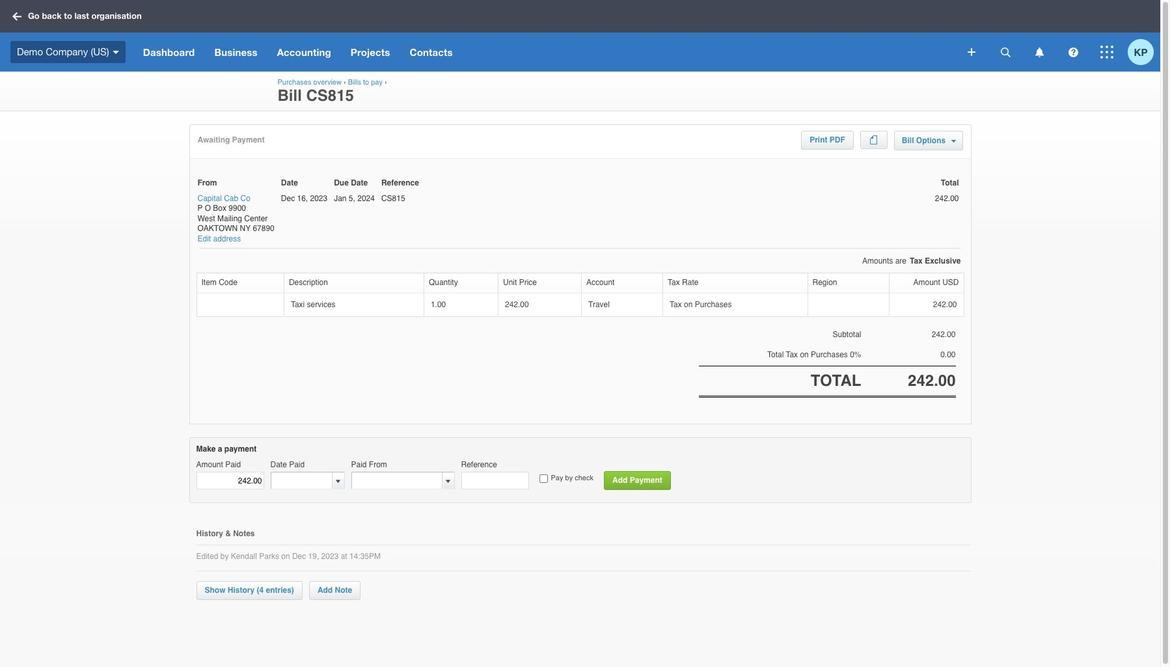 Task type: describe. For each thing, give the bounding box(es) containing it.
1 horizontal spatial purchases
[[695, 300, 732, 309]]

bills
[[348, 78, 361, 87]]

pay by check
[[551, 474, 594, 482]]

subtotal
[[833, 330, 861, 339]]

67890
[[253, 224, 275, 233]]

16,
[[297, 194, 308, 203]]

2 › from the left
[[385, 78, 387, 87]]

demo
[[17, 46, 43, 57]]

amounts are tax exclusive
[[862, 256, 961, 265]]

capital
[[198, 194, 222, 203]]

total tax on purchases 0%
[[767, 350, 861, 359]]

show history (4 entries)
[[205, 585, 294, 595]]

add for add payment
[[613, 476, 628, 485]]

Pay by check checkbox
[[539, 474, 548, 483]]

paid for amount paid
[[225, 460, 241, 469]]

edit address link
[[198, 234, 241, 244]]

2 horizontal spatial on
[[800, 350, 809, 359]]

due
[[334, 178, 349, 187]]

a
[[218, 444, 222, 453]]

print pdf
[[810, 135, 845, 144]]

date for date paid
[[270, 460, 287, 469]]

unit price
[[503, 278, 537, 287]]

bills to pay link
[[348, 78, 383, 87]]

add note
[[318, 585, 352, 595]]

242.00 down usd
[[933, 300, 957, 309]]

go back to last organisation
[[28, 11, 142, 21]]

jan
[[334, 194, 347, 203]]

at
[[341, 552, 347, 561]]

amount usd
[[913, 278, 959, 287]]

entries)
[[266, 585, 294, 595]]

bill options
[[902, 136, 948, 145]]

demo company (us)
[[17, 46, 109, 57]]

check
[[575, 474, 594, 482]]

tax left rate on the right of page
[[668, 278, 680, 287]]

taxi
[[291, 300, 305, 309]]

contacts
[[410, 46, 453, 58]]

item
[[201, 278, 217, 287]]

rate
[[682, 278, 699, 287]]

2 vertical spatial purchases
[[811, 350, 848, 359]]

taxi services
[[291, 300, 336, 309]]

by for check
[[565, 474, 573, 482]]

options
[[916, 136, 946, 145]]

to inside banner
[[64, 11, 72, 21]]

Amount Paid text field
[[196, 472, 264, 490]]

account
[[586, 278, 615, 287]]

west
[[198, 214, 215, 223]]

parks
[[259, 552, 279, 561]]

0%
[[850, 350, 861, 359]]

to inside purchases overview › bills to pay › bill cs815
[[363, 78, 369, 87]]

0 horizontal spatial history
[[196, 529, 223, 538]]

code
[[219, 278, 237, 287]]

from inside from capital cab co p o box 9900 west mailing center oaktown ny 67890 edit address
[[198, 178, 217, 187]]

accounting button
[[267, 33, 341, 72]]

date for date dec 16, 2023 due date jan 5, 2024 reference cs815
[[281, 178, 298, 187]]

1 vertical spatial 2023
[[321, 552, 339, 561]]

(us)
[[91, 46, 109, 57]]

1 vertical spatial reference
[[461, 460, 497, 469]]

back
[[42, 11, 62, 21]]

2023 inside date dec 16, 2023 due date jan 5, 2024 reference cs815
[[310, 194, 328, 203]]

payment
[[224, 444, 257, 453]]

organisation
[[91, 11, 142, 21]]

bill inside purchases overview › bills to pay › bill cs815
[[278, 87, 302, 105]]

from capital cab co p o box 9900 west mailing center oaktown ny 67890 edit address
[[198, 178, 275, 243]]

add payment link
[[604, 471, 671, 490]]

o
[[205, 204, 211, 213]]

overview
[[313, 78, 342, 87]]

19,
[[308, 552, 319, 561]]

242.00 down unit price
[[505, 300, 529, 309]]

make a payment
[[196, 444, 257, 453]]

business button
[[205, 33, 267, 72]]

cs815 inside purchases overview › bills to pay › bill cs815
[[306, 87, 354, 105]]

go
[[28, 11, 40, 21]]

go back to last organisation link
[[8, 5, 149, 28]]

dashboard
[[143, 46, 195, 58]]

edit
[[198, 234, 211, 243]]

tax rate
[[668, 278, 699, 287]]

p
[[198, 204, 203, 213]]

payment for awaiting payment
[[232, 135, 265, 144]]

add payment
[[613, 476, 662, 485]]

payment for add payment
[[630, 476, 662, 485]]

date dec 16, 2023 due date jan 5, 2024 reference cs815
[[281, 178, 419, 203]]

make
[[196, 444, 216, 453]]

paid for date paid
[[289, 460, 305, 469]]

1 horizontal spatial on
[[684, 300, 693, 309]]

1 horizontal spatial svg image
[[1035, 47, 1044, 57]]

svg image inside go back to last organisation link
[[12, 12, 21, 21]]

cab
[[224, 194, 238, 203]]

address
[[213, 234, 241, 243]]

reference inside date dec 16, 2023 due date jan 5, 2024 reference cs815
[[381, 178, 419, 187]]

show history (4 entries) link
[[196, 581, 303, 600]]

company
[[46, 46, 88, 57]]

Date Paid text field
[[271, 473, 332, 489]]

price
[[519, 278, 537, 287]]

tax down tax rate
[[670, 300, 682, 309]]

last
[[75, 11, 89, 21]]

accounting
[[277, 46, 331, 58]]

0 horizontal spatial on
[[281, 552, 290, 561]]

quantity
[[429, 278, 458, 287]]

unit
[[503, 278, 517, 287]]

region
[[813, 278, 837, 287]]

amounts
[[862, 256, 893, 265]]

cs815 inside date dec 16, 2023 due date jan 5, 2024 reference cs815
[[381, 194, 405, 203]]



Task type: locate. For each thing, give the bounding box(es) containing it.
0 horizontal spatial from
[[198, 178, 217, 187]]

banner
[[0, 0, 1161, 72]]

date up 16,
[[281, 178, 298, 187]]

mailing
[[217, 214, 242, 223]]

0 vertical spatial total
[[941, 178, 959, 187]]

0 vertical spatial bill
[[278, 87, 302, 105]]

0 horizontal spatial payment
[[232, 135, 265, 144]]

0 vertical spatial to
[[64, 11, 72, 21]]

0 horizontal spatial by
[[221, 552, 229, 561]]

0 horizontal spatial reference
[[381, 178, 419, 187]]

1 paid from the left
[[225, 460, 241, 469]]

0 horizontal spatial cs815
[[306, 87, 354, 105]]

bill left options on the right top of page
[[902, 136, 914, 145]]

bill
[[278, 87, 302, 105], [902, 136, 914, 145]]

› left bills
[[344, 78, 346, 87]]

1 vertical spatial by
[[221, 552, 229, 561]]

pay
[[551, 474, 563, 482]]

dec left 19,
[[292, 552, 306, 561]]

total
[[811, 371, 861, 390]]

payment right awaiting
[[232, 135, 265, 144]]

amount
[[913, 278, 940, 287], [196, 460, 223, 469]]

purchases left 0%
[[811, 350, 848, 359]]

from
[[198, 178, 217, 187], [369, 460, 387, 469]]

amount for amount paid
[[196, 460, 223, 469]]

purchases down rate on the right of page
[[695, 300, 732, 309]]

paid
[[225, 460, 241, 469], [289, 460, 305, 469], [351, 460, 367, 469]]

2 horizontal spatial purchases
[[811, 350, 848, 359]]

2 horizontal spatial svg image
[[1101, 46, 1114, 59]]

to
[[64, 11, 72, 21], [363, 78, 369, 87]]

box
[[213, 204, 226, 213]]

1 horizontal spatial amount
[[913, 278, 940, 287]]

2 horizontal spatial paid
[[351, 460, 367, 469]]

awaiting payment
[[198, 135, 265, 144]]

center
[[244, 214, 268, 223]]

1 vertical spatial payment
[[630, 476, 662, 485]]

0 horizontal spatial svg image
[[12, 12, 21, 21]]

to left pay
[[363, 78, 369, 87]]

242.00 up 0.00
[[932, 330, 956, 339]]

1 horizontal spatial payment
[[630, 476, 662, 485]]

1 horizontal spatial total
[[941, 178, 959, 187]]

1 › from the left
[[344, 78, 346, 87]]

cs815
[[306, 87, 354, 105], [381, 194, 405, 203]]

reference right the 'due'
[[381, 178, 419, 187]]

total inside total 242.00
[[941, 178, 959, 187]]

Reference text field
[[461, 472, 529, 490]]

date up date paid "text field"
[[270, 460, 287, 469]]

notes
[[233, 529, 255, 538]]

0 vertical spatial cs815
[[306, 87, 354, 105]]

0 vertical spatial payment
[[232, 135, 265, 144]]

history & notes
[[196, 529, 255, 538]]

svg image inside demo company (us) popup button
[[112, 51, 119, 54]]

bill left overview
[[278, 87, 302, 105]]

tax right are
[[910, 256, 923, 265]]

0.00
[[941, 350, 956, 359]]

demo company (us) button
[[0, 33, 133, 72]]

purchases down accounting dropdown button
[[278, 78, 311, 87]]

0 horizontal spatial amount
[[196, 460, 223, 469]]

total for total tax on purchases 0%
[[767, 350, 784, 359]]

purchases overview › bills to pay › bill cs815
[[278, 78, 389, 105]]

1 horizontal spatial from
[[369, 460, 387, 469]]

1 vertical spatial to
[[363, 78, 369, 87]]

by right edited
[[221, 552, 229, 561]]

pay
[[371, 78, 383, 87]]

to left the last
[[64, 11, 72, 21]]

5,
[[349, 194, 355, 203]]

0 horizontal spatial to
[[64, 11, 72, 21]]

reference up reference "text field"
[[461, 460, 497, 469]]

edited
[[196, 552, 218, 561]]

0 horizontal spatial bill
[[278, 87, 302, 105]]

1 horizontal spatial ›
[[385, 78, 387, 87]]

0 vertical spatial history
[[196, 529, 223, 538]]

print pdf link
[[802, 131, 853, 149]]

awaiting
[[198, 135, 230, 144]]

0 vertical spatial on
[[684, 300, 693, 309]]

› right pay
[[385, 78, 387, 87]]

1 vertical spatial amount
[[196, 460, 223, 469]]

kp button
[[1128, 33, 1161, 72]]

2023 right 16,
[[310, 194, 328, 203]]

2024
[[357, 194, 375, 203]]

travel
[[588, 300, 610, 309]]

svg image
[[12, 12, 21, 21], [1101, 46, 1114, 59], [1035, 47, 1044, 57]]

242.00
[[935, 194, 959, 203], [505, 300, 529, 309], [933, 300, 957, 309], [932, 330, 956, 339], [908, 371, 956, 390]]

capital cab co link
[[198, 194, 251, 204]]

1 vertical spatial history
[[228, 585, 255, 595]]

item code
[[201, 278, 237, 287]]

payment inside add payment link
[[630, 476, 662, 485]]

add note link
[[309, 581, 361, 600]]

tax on purchases
[[670, 300, 732, 309]]

1 horizontal spatial to
[[363, 78, 369, 87]]

0 horizontal spatial ›
[[344, 78, 346, 87]]

are
[[895, 256, 907, 265]]

0 horizontal spatial add
[[318, 585, 333, 595]]

payment
[[232, 135, 265, 144], [630, 476, 662, 485]]

1 vertical spatial from
[[369, 460, 387, 469]]

add left note
[[318, 585, 333, 595]]

1 horizontal spatial history
[[228, 585, 255, 595]]

paid from
[[351, 460, 387, 469]]

0 vertical spatial by
[[565, 474, 573, 482]]

1 horizontal spatial reference
[[461, 460, 497, 469]]

services
[[307, 300, 336, 309]]

1.00
[[431, 300, 446, 309]]

0 vertical spatial add
[[613, 476, 628, 485]]

14:35pm
[[350, 552, 381, 561]]

tax left 0%
[[786, 350, 798, 359]]

1 vertical spatial dec
[[292, 552, 306, 561]]

on right parks
[[281, 552, 290, 561]]

edited by kendall parks on dec 19, 2023 at 14:35pm
[[196, 552, 381, 561]]

payment right check
[[630, 476, 662, 485]]

tax
[[910, 256, 923, 265], [668, 278, 680, 287], [670, 300, 682, 309], [786, 350, 798, 359]]

banner containing kp
[[0, 0, 1161, 72]]

projects
[[351, 46, 390, 58]]

1 horizontal spatial add
[[613, 476, 628, 485]]

1 horizontal spatial bill
[[902, 136, 914, 145]]

1 horizontal spatial paid
[[289, 460, 305, 469]]

9900
[[229, 204, 246, 213]]

amount down the make
[[196, 460, 223, 469]]

dec
[[281, 194, 295, 203], [292, 552, 306, 561]]

(4
[[257, 585, 264, 595]]

&
[[225, 529, 231, 538]]

add right check
[[613, 476, 628, 485]]

1 vertical spatial purchases
[[695, 300, 732, 309]]

usd
[[943, 278, 959, 287]]

1 vertical spatial add
[[318, 585, 333, 595]]

svg image
[[1001, 47, 1010, 57], [1068, 47, 1078, 57], [968, 48, 976, 56], [112, 51, 119, 54]]

by right pay in the bottom left of the page
[[565, 474, 573, 482]]

0 vertical spatial dec
[[281, 194, 295, 203]]

kendall
[[231, 552, 257, 561]]

on left 0%
[[800, 350, 809, 359]]

dec inside date dec 16, 2023 due date jan 5, 2024 reference cs815
[[281, 194, 295, 203]]

print
[[810, 135, 828, 144]]

date paid
[[270, 460, 305, 469]]

kp
[[1134, 46, 1148, 58]]

2 vertical spatial on
[[281, 552, 290, 561]]

co
[[241, 194, 251, 203]]

by for kendall
[[221, 552, 229, 561]]

242.00 down 0.00
[[908, 371, 956, 390]]

0 horizontal spatial purchases
[[278, 78, 311, 87]]

by
[[565, 474, 573, 482], [221, 552, 229, 561]]

0 vertical spatial from
[[198, 178, 217, 187]]

history left (4
[[228, 585, 255, 595]]

history left '&'
[[196, 529, 223, 538]]

3 paid from the left
[[351, 460, 367, 469]]

on down rate on the right of page
[[684, 300, 693, 309]]

2023
[[310, 194, 328, 203], [321, 552, 339, 561]]

total for total 242.00
[[941, 178, 959, 187]]

add for add note
[[318, 585, 333, 595]]

dec left 16,
[[281, 194, 295, 203]]

242.00 down options on the right top of page
[[935, 194, 959, 203]]

0 vertical spatial amount
[[913, 278, 940, 287]]

purchases overview link
[[278, 78, 342, 87]]

date
[[281, 178, 298, 187], [351, 178, 368, 187], [270, 460, 287, 469]]

1 vertical spatial total
[[767, 350, 784, 359]]

0 vertical spatial 2023
[[310, 194, 328, 203]]

amount left usd
[[913, 278, 940, 287]]

note
[[335, 585, 352, 595]]

0 horizontal spatial total
[[767, 350, 784, 359]]

amount for amount usd
[[913, 278, 940, 287]]

total
[[941, 178, 959, 187], [767, 350, 784, 359]]

amount paid
[[196, 460, 241, 469]]

oaktown
[[198, 224, 238, 233]]

1 vertical spatial on
[[800, 350, 809, 359]]

dashboard link
[[133, 33, 205, 72]]

2 paid from the left
[[289, 460, 305, 469]]

None text field
[[352, 473, 442, 489]]

0 vertical spatial purchases
[[278, 78, 311, 87]]

date up 2024
[[351, 178, 368, 187]]

contacts button
[[400, 33, 463, 72]]

projects button
[[341, 33, 400, 72]]

2023 left at
[[321, 552, 339, 561]]

1 horizontal spatial cs815
[[381, 194, 405, 203]]

pdf
[[830, 135, 845, 144]]

description
[[289, 278, 328, 287]]

show
[[205, 585, 226, 595]]

1 vertical spatial cs815
[[381, 194, 405, 203]]

0 vertical spatial reference
[[381, 178, 419, 187]]

0 horizontal spatial paid
[[225, 460, 241, 469]]

purchases inside purchases overview › bills to pay › bill cs815
[[278, 78, 311, 87]]

1 vertical spatial bill
[[902, 136, 914, 145]]

1 horizontal spatial by
[[565, 474, 573, 482]]



Task type: vqa. For each thing, say whether or not it's contained in the screenshot.
the topmost The Currencies
no



